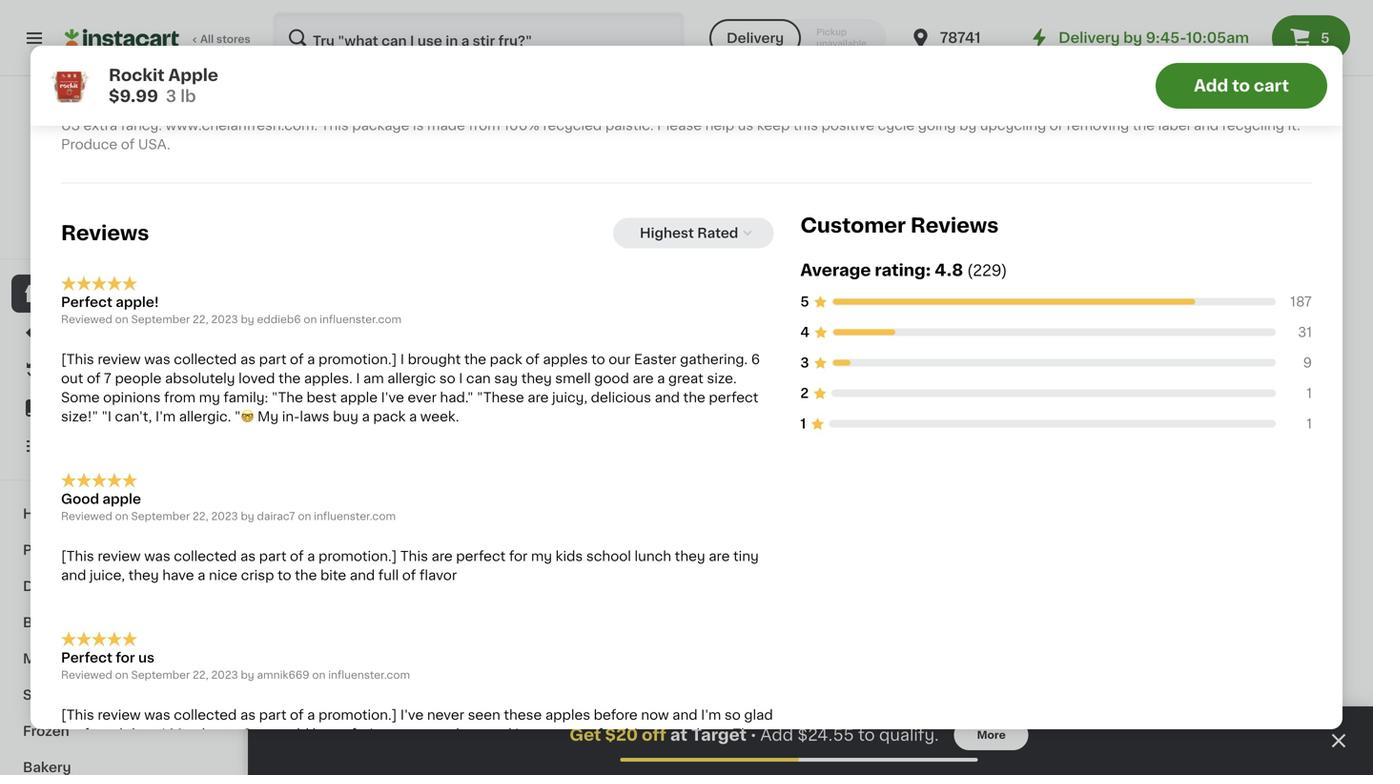 Task type: locate. For each thing, give the bounding box(es) containing it.
1 left sponsored badge "image"
[[801, 417, 806, 431]]

add
[[1194, 78, 1229, 94], [405, 184, 433, 197], [583, 184, 610, 197], [760, 184, 788, 197], [937, 184, 965, 197], [1115, 184, 1143, 197], [1292, 184, 1320, 197], [405, 566, 433, 579], [761, 727, 794, 744]]

candy
[[90, 689, 136, 702]]

5 inside button
[[1321, 31, 1330, 45]]

$ for $ 9 rockit apple
[[822, 341, 829, 352]]

1 promotion.] from the top
[[319, 353, 397, 366]]

$ inside "$ 4 99"
[[645, 723, 652, 733]]

reviewed inside good apple reviewed on september 22, 2023 by dairac7 on influenster.com
[[61, 511, 112, 522]]

1 vertical spatial just
[[389, 747, 413, 760]]

1 vertical spatial have
[[162, 569, 194, 582]]

0 vertical spatial for
[[509, 550, 528, 563]]

22, for good apple
[[193, 511, 209, 522]]

2 for $ 2 79
[[1184, 722, 1197, 742]]

$ for $ 3 99
[[290, 723, 297, 733]]

$ inside $ 2 79
[[1177, 723, 1184, 733]]

for down almost
[[194, 747, 212, 760]]

reviewed inside perfect for us reviewed on september 22, 2023 by amnik669 on influenster.com
[[61, 670, 112, 680]]

my up allergic.
[[199, 391, 220, 404]]

1.5 down green
[[996, 384, 1010, 394]]

1 99 from the left
[[312, 723, 327, 733]]

part up loved
[[259, 353, 287, 366]]

2 22, from the top
[[193, 511, 209, 522]]

rockit up $9.99
[[109, 67, 165, 83]]

smell
[[555, 372, 591, 385]]

or down "maintain"
[[1050, 119, 1064, 132]]

1 vertical spatial they
[[675, 550, 706, 563]]

6
[[751, 353, 760, 366]]

main content
[[248, 76, 1374, 776]]

grapes for green seedless grapes 1.5 lb
[[1105, 365, 1154, 379]]

have left nice
[[162, 569, 194, 582]]

99 up crest
[[1023, 723, 1037, 733]]

guarantee
[[147, 231, 202, 242]]

us inside 'crisp, sweet miniature apple. 1.5 inches min dia. new apple. may have been coated with food grade vegetable and/or shellac based resin or wax to maintain freshness. meets or exceeds us extra fancy. www.chelanfresh.com. this package is made from 100% recycled palstic. please help us keep this positive cycle going by upcycling or removing the label and recycling it. produce of usa.'
[[738, 119, 754, 132]]

0 horizontal spatial 0
[[297, 340, 311, 360]]

apples.
[[304, 372, 353, 385]]

as inside [this review was collected as part of a promotion.] i've never seen these apples before now and i'm so glad we found them! my almost 3 year old loves fruits on some days and just wants a few bites on others. these are the perfect size for both! they are sweet and just great all around. we will definitely be keeping these around from now on
[[240, 709, 256, 722]]

0 vertical spatial my
[[199, 391, 220, 404]]

the
[[1133, 119, 1155, 132], [464, 353, 487, 366], [279, 372, 301, 385], [683, 391, 706, 404], [295, 569, 317, 582], [86, 747, 108, 760]]

scotch
[[641, 747, 689, 760]]

with
[[616, 100, 645, 113]]

0 inside 0 lemon
[[652, 340, 666, 360]]

apples up 'smell'
[[543, 353, 588, 366]]

to up exceeds
[[1233, 78, 1251, 94]]

item carousel region containing fresh fruit
[[286, 99, 1335, 465]]

$ for $ 5 beachside fraises strawberries 16 oz container
[[467, 341, 474, 352]]

delivery inside delivery by 9:45-10:05am link
[[1059, 31, 1120, 45]]

reviewed for perfect
[[61, 314, 112, 325]]

resin
[[937, 100, 970, 113]]

buy
[[333, 410, 359, 424]]

pack up say
[[490, 353, 522, 366]]

100%
[[504, 119, 540, 132], [49, 231, 78, 242]]

apple up the buy
[[340, 391, 378, 404]]

99 for 4
[[668, 723, 683, 733]]

the left bite
[[295, 569, 317, 582]]

0 vertical spatial september
[[131, 314, 190, 325]]

99 right "off"
[[668, 723, 683, 733]]

3 99 from the left
[[844, 723, 859, 733]]

apple inside rockit apple $9.99 3 lb
[[168, 67, 218, 83]]

2 horizontal spatial they
[[675, 550, 706, 563]]

2 vertical spatial 5
[[474, 340, 488, 360]]

so up had."
[[440, 372, 456, 385]]

have inside 'crisp, sweet miniature apple. 1.5 inches min dia. new apple. may have been coated with food grade vegetable and/or shellac based resin or wax to maintain freshness. meets or exceeds us extra fancy. www.chelanfresh.com. this package is made from 100% recycled palstic. please help us keep this positive cycle going by upcycling or removing the label and recycling it. produce of usa.'
[[493, 100, 525, 113]]

1 horizontal spatial (229)
[[967, 263, 1008, 279]]

add button
[[369, 174, 443, 208], [546, 174, 620, 208], [724, 174, 797, 208], [901, 174, 975, 208], [1079, 174, 1152, 208], [1256, 174, 1330, 208], [369, 555, 443, 590]]

add button down is
[[369, 174, 443, 208]]

are left tiny
[[709, 550, 730, 563]]

2023
[[211, 314, 238, 325], [211, 511, 238, 522], [211, 670, 238, 680]]

view inside view more popup button
[[1136, 112, 1169, 125]]

2 0 from the left
[[652, 340, 666, 360]]

2 horizontal spatial 9
[[1304, 356, 1313, 370]]

2 $4.69 from the left
[[1221, 346, 1260, 360]]

1 horizontal spatial apple
[[340, 391, 378, 404]]

sweet
[[103, 100, 144, 113], [317, 747, 357, 760]]

2 horizontal spatial i
[[459, 372, 463, 385]]

hot
[[818, 766, 843, 776]]

99 for 3
[[312, 723, 327, 733]]

1 horizontal spatial view
[[1136, 112, 1169, 125]]

item carousel region containing 3
[[286, 481, 1335, 776]]

is
[[413, 119, 424, 132]]

lb inside rockit apple $9.99 3 lb
[[181, 88, 196, 104]]

1 horizontal spatial they
[[521, 372, 552, 385]]

collected inside [this review was collected as part of a promotion.] i brought the pack of apples to our easter gathering. 6 out of 7 people absolutely loved the apples.  i am allergic so i can say they smell good are a great size. some opinions from my family:  "the best apple i've ever had." "these are juicy,  delicious and the perfect size!" "i can't,  i'm allergic. "🤓  my in-laws buy a pack a week.
[[174, 353, 237, 366]]

$ up 3 lb
[[822, 341, 829, 352]]

view left pricing
[[65, 212, 91, 223]]

$ inside '$ 9 99'
[[1000, 723, 1007, 733]]

1 vertical spatial 100%
[[49, 231, 78, 242]]

$4.69 up green seedless grapes 1.5 lb on the right
[[1044, 346, 1083, 360]]

9:45-
[[1146, 31, 1187, 45]]

september up 'candy'
[[131, 670, 190, 680]]

0 vertical spatial i'm
[[155, 410, 176, 424]]

was inside [this review was collected as part of a promotion.] i brought the pack of apples to our easter gathering. 6 out of 7 people absolutely loved the apples.  i am allergic so i can say they smell good are a great size. some opinions from my family:  "the best apple i've ever had." "these are juicy,  delicious and the perfect size!" "i can't,  i'm allergic. "🤓  my in-laws buy a pack a week.
[[144, 353, 170, 366]]

apples inside [this review was collected as part of a promotion.] i've never seen these apples before now and i'm so glad we found them! my almost 3 year old loves fruits on some days and just wants a few bites on others. these are the perfect size for both! they are sweet and just great all around. we will definitely be keeping these around from now on
[[546, 709, 591, 722]]

so inside [this review was collected as part of a promotion.] i've never seen these apples before now and i'm so glad we found them! my almost 3 year old loves fruits on some days and just wants a few bites on others. these are the perfect size for both! they are sweet and just great all around. we will definitely be keeping these around from now on
[[725, 709, 741, 722]]

i up allergic
[[401, 353, 404, 366]]

this
[[321, 119, 349, 132], [401, 550, 428, 563]]

0 vertical spatial was
[[144, 353, 170, 366]]

$ inside $ 3 89
[[467, 723, 474, 733]]

from down absolutely
[[164, 391, 196, 404]]

0 vertical spatial perfect
[[709, 391, 759, 404]]

$ inside $ 5 beachside fraises strawberries 16 oz container
[[467, 341, 474, 352]]

0 vertical spatial this
[[321, 119, 349, 132]]

on right the amnik669
[[312, 670, 326, 680]]

[this for we
[[61, 709, 94, 722]]

promotion.] for fruits
[[319, 709, 397, 722]]

product group
[[286, 168, 448, 397], [464, 168, 626, 416], [641, 168, 803, 382], [818, 168, 981, 432], [996, 168, 1158, 397], [1173, 168, 1335, 416], [286, 549, 448, 776], [464, 549, 626, 776], [641, 549, 803, 776]]

reviews
[[911, 216, 999, 236], [61, 223, 149, 243]]

promotion.] for am
[[319, 353, 397, 366]]

and inside 'crisp, sweet miniature apple. 1.5 inches min dia. new apple. may have been coated with food grade vegetable and/or shellac based resin or wax to maintain freshness. meets or exceeds us extra fancy. www.chelanfresh.com. this package is made from 100% recycled palstic. please help us keep this positive cycle going by upcycling or removing the label and recycling it. produce of usa.'
[[1194, 119, 1219, 132]]

promotion.] for bite
[[319, 550, 397, 563]]

0 horizontal spatial us
[[138, 651, 155, 665]]

& right meat
[[61, 652, 73, 666]]

$24.55
[[798, 727, 854, 744]]

to left "our"
[[592, 353, 605, 366]]

0 vertical spatial item carousel region
[[286, 99, 1335, 465]]

1 vertical spatial &
[[61, 652, 73, 666]]

0 horizontal spatial $3.99 original price: $4.69 element
[[996, 338, 1158, 362]]

2 horizontal spatial 2
[[1184, 722, 1197, 742]]

2 perfect from the top
[[61, 651, 112, 665]]

9 down 31
[[1304, 356, 1313, 370]]

as
[[240, 353, 256, 366], [240, 550, 256, 563], [240, 709, 256, 722]]

review inside '[this review was collected as part of a promotion.] this are perfect for my kids school lunch they are tiny and juice, they have a nice crisp to the bite and full of flavor'
[[98, 550, 141, 563]]

pack
[[490, 353, 522, 366], [373, 410, 406, 424]]

seedless inside red seedless grapes bag
[[1204, 365, 1265, 379]]

apple right good at the bottom left of page
[[102, 493, 141, 506]]

1 part from the top
[[259, 353, 287, 366]]

2 vertical spatial promotion.]
[[319, 709, 397, 722]]

1 0 from the left
[[297, 340, 311, 360]]

was inside '[this review was collected as part of a promotion.] this are perfect for my kids school lunch they are tiny and juice, they have a nice crisp to the bite and full of flavor'
[[144, 550, 170, 563]]

1 seedless from the left
[[1041, 365, 1102, 379]]

label
[[1159, 119, 1191, 132]]

brought
[[408, 353, 461, 366]]

by left the amnik669
[[241, 670, 254, 680]]

delivery up vegetable at right
[[727, 31, 784, 45]]

0 vertical spatial us
[[738, 119, 754, 132]]

4 down average
[[801, 326, 810, 339]]

1 horizontal spatial lb
[[828, 402, 838, 412]]

$ inside $ 3 99
[[290, 723, 297, 733]]

to inside button
[[1233, 78, 1251, 94]]

1 vertical spatial reviewed
[[61, 511, 112, 522]]

2 promotion.] from the top
[[319, 550, 397, 563]]

add button for beachside fraises strawberries
[[546, 174, 620, 208]]

3 september from the top
[[131, 670, 190, 680]]

3 inside [this review was collected as part of a promotion.] i've never seen these apples before now and i'm so glad we found them! my almost 3 year old loves fruits on some days and just wants a few bites on others. these are the perfect size for both! they are sweet and just great all around. we will definitely be keeping these around from now on
[[243, 728, 252, 741]]

1 perfect from the top
[[61, 296, 112, 309]]

to up the miss at the right bottom
[[858, 727, 875, 744]]

part for year
[[259, 709, 287, 722]]

september up produce link at the bottom left of the page
[[131, 511, 190, 522]]

3 as from the top
[[240, 709, 256, 722]]

them!
[[126, 728, 166, 741]]

dairy
[[23, 580, 60, 593]]

1 vertical spatial perfect
[[456, 550, 506, 563]]

$ for $ 9 99
[[1000, 723, 1007, 733]]

$ 9 rockit apple
[[818, 340, 904, 379]]

1 vertical spatial apple
[[865, 365, 904, 379]]

just down some
[[389, 747, 413, 760]]

1 vertical spatial collected
[[174, 550, 237, 563]]

0 vertical spatial lb
[[181, 88, 196, 104]]

others.
[[683, 728, 730, 741]]

promotion.] inside '[this review was collected as part of a promotion.] this are perfect for my kids school lunch they are tiny and juice, they have a nice crisp to the bite and full of flavor'
[[319, 550, 397, 563]]

great down gathering.
[[669, 372, 704, 385]]

0 horizontal spatial just
[[389, 747, 413, 760]]

qualify.
[[879, 727, 939, 744]]

lb up sponsored badge "image"
[[828, 402, 838, 412]]

78741 button
[[910, 11, 1024, 65]]

add button for lemon
[[724, 174, 797, 208]]

0 horizontal spatial seedless
[[1041, 365, 1102, 379]]

have right may
[[493, 100, 525, 113]]

view for more
[[1136, 112, 1169, 125]]

1 vertical spatial promotion.]
[[319, 550, 397, 563]]

1 vertical spatial perfect
[[61, 651, 112, 665]]

fruits
[[351, 728, 386, 741]]

was for have
[[144, 550, 170, 563]]

1 vertical spatial 22,
[[193, 511, 209, 522]]

wax
[[990, 100, 1017, 113]]

of up old
[[290, 709, 304, 722]]

add down recycled
[[583, 184, 610, 197]]

0
[[297, 340, 311, 360], [652, 340, 666, 360]]

my left in-
[[258, 410, 279, 424]]

are up flavor
[[432, 550, 453, 563]]

0 for 0 lemon
[[652, 340, 666, 360]]

please
[[657, 119, 702, 132]]

around
[[61, 766, 108, 776]]

[this up dairy & eggs
[[61, 550, 94, 563]]

perfect left apple!
[[61, 296, 112, 309]]

sweet inside [this review was collected as part of a promotion.] i've never seen these apples before now and i'm so glad we found them! my almost 3 year old loves fruits on some days and just wants a few bites on others. these are the perfect size for both! they are sweet and just great all around. we will definitely be keeping these around from now on
[[317, 747, 357, 760]]

1 as from the top
[[240, 353, 256, 366]]

add for banana
[[405, 184, 433, 197]]

2023 inside perfect apple! reviewed on september 22, 2023 by eddieb6 on influenster.com
[[211, 314, 238, 325]]

item carousel region
[[286, 99, 1335, 465], [286, 481, 1335, 776]]

white
[[1059, 747, 1098, 760]]

meat & seafood link
[[11, 641, 232, 677]]

$4.69 up red seedless grapes bag
[[1221, 346, 1260, 360]]

1 horizontal spatial my
[[258, 410, 279, 424]]

best
[[307, 391, 337, 404]]

apple
[[168, 67, 218, 83], [865, 365, 904, 379]]

1 $4.69 from the left
[[1044, 346, 1083, 360]]

1 horizontal spatial 4
[[801, 326, 810, 339]]

2 as from the top
[[240, 550, 256, 563]]

apple inside [this review was collected as part of a promotion.] i brought the pack of apples to our easter gathering. 6 out of 7 people absolutely loved the apples.  i am allergic so i can say they smell good are a great size. some opinions from my family:  "the best apple i've ever had." "these are juicy,  delicious and the perfect size!" "i can't,  i'm allergic. "🤓  my in-laws buy a pack a week.
[[340, 391, 378, 404]]

1 $3.99 original price: $4.69 element from the left
[[996, 338, 1158, 362]]

2 horizontal spatial lb
[[1013, 384, 1023, 394]]

1 vertical spatial i've
[[401, 709, 424, 722]]

2
[[801, 387, 809, 400], [829, 722, 842, 742], [1184, 722, 1197, 742]]

100% inside view pricing policy 100% satisfaction guarantee
[[49, 231, 78, 242]]

the inside '[this review was collected as part of a promotion.] this are perfect for my kids school lunch they are tiny and juice, they have a nice crisp to the bite and full of flavor'
[[295, 569, 317, 582]]

as inside [this review was collected as part of a promotion.] i brought the pack of apples to our easter gathering. 6 out of 7 people absolutely loved the apples.  i am allergic so i can say they smell good are a great size. some opinions from my family:  "the best apple i've ever had." "these are juicy,  delicious and the perfect size!" "i can't,  i'm allergic. "🤓  my in-laws buy a pack a week.
[[240, 353, 256, 366]]

22,
[[193, 314, 209, 325], [193, 511, 209, 522], [193, 670, 209, 680]]

product group containing 5
[[464, 168, 626, 416]]

2 $3.99 original price: $4.69 element from the left
[[1173, 338, 1335, 362]]

2 september from the top
[[131, 511, 190, 522]]

1 horizontal spatial delivery
[[1059, 31, 1120, 45]]

3 was from the top
[[144, 709, 170, 722]]

perfect
[[61, 296, 112, 309], [61, 651, 112, 665]]

2 collected from the top
[[174, 550, 237, 563]]

perfect inside '[this review was collected as part of a promotion.] this are perfect for my kids school lunch they are tiny and juice, they have a nice crisp to the bite and full of flavor'
[[456, 550, 506, 563]]

[this review was collected as part of a promotion.] this are perfect for my kids school lunch they are tiny and juice, they have a nice crisp to the bite and full of flavor
[[61, 550, 759, 582]]

2 2023 from the top
[[211, 511, 238, 522]]

1 item carousel region from the top
[[286, 99, 1335, 465]]

[this inside '[this review was collected as part of a promotion.] this are perfect for my kids school lunch they are tiny and juice, they have a nice crisp to the bite and full of flavor'
[[61, 550, 94, 563]]

container
[[493, 403, 545, 414]]

produce inside produce link
[[23, 544, 81, 557]]

product group containing 4
[[641, 549, 803, 776]]

0 vertical spatial apple
[[340, 391, 378, 404]]

1 vertical spatial 1.5
[[996, 384, 1010, 394]]

to inside [this review was collected as part of a promotion.] i brought the pack of apples to our easter gathering. 6 out of 7 people absolutely loved the apples.  i am allergic so i can say they smell good are a great size. some opinions from my family:  "the best apple i've ever had." "these are juicy,  delicious and the perfect size!" "i can't,  i'm allergic. "🤓  my in-laws buy a pack a week.
[[592, 353, 605, 366]]

9 up 3 lb
[[829, 340, 843, 360]]

crest 3d white advanced radiant mint
[[996, 747, 1155, 776]]

1 was from the top
[[144, 353, 170, 366]]

& for dairy
[[63, 580, 74, 593]]

by inside 'crisp, sweet miniature apple. 1.5 inches min dia. new apple. may have been coated with food grade vegetable and/or shellac based resin or wax to maintain freshness. meets or exceeds us extra fancy. www.chelanfresh.com. this package is made from 100% recycled palstic. please help us keep this positive cycle going by upcycling or removing the label and recycling it. produce of usa.'
[[960, 119, 977, 132]]

1 vertical spatial [this
[[61, 550, 94, 563]]

99 inside '$ 9 99'
[[1023, 723, 1037, 733]]

and down fruits
[[360, 747, 385, 760]]

2 vertical spatial part
[[259, 709, 287, 722]]

september for apple!
[[131, 314, 190, 325]]

0 horizontal spatial this
[[321, 119, 349, 132]]

part inside '[this review was collected as part of a promotion.] this are perfect for my kids school lunch they are tiny and juice, they have a nice crisp to the bite and full of flavor'
[[259, 550, 287, 563]]

1 vertical spatial 4
[[652, 722, 666, 742]]

around.
[[474, 747, 524, 760]]

crisp
[[241, 569, 274, 582]]

as up year
[[240, 709, 256, 722]]

0 vertical spatial just
[[515, 728, 540, 741]]

they right say
[[521, 372, 552, 385]]

so up target
[[725, 709, 741, 722]]

apple. up www.chelanfresh.com.
[[214, 100, 255, 113]]

meat
[[23, 652, 58, 666]]

advanced
[[996, 766, 1063, 776]]

review for 7
[[98, 353, 141, 366]]

2 vertical spatial collected
[[174, 709, 237, 722]]

tiny
[[734, 550, 759, 563]]

was for my
[[144, 709, 170, 722]]

1 horizontal spatial from
[[164, 391, 196, 404]]

reviewed inside perfect apple! reviewed on september 22, 2023 by eddieb6 on influenster.com
[[61, 314, 112, 325]]

1 vertical spatial was
[[144, 550, 170, 563]]

i've down am
[[381, 391, 404, 404]]

1 vertical spatial item carousel region
[[286, 481, 1335, 776]]

2 review from the top
[[98, 550, 141, 563]]

september inside perfect apple! reviewed on september 22, 2023 by eddieb6 on influenster.com
[[131, 314, 190, 325]]

2 vertical spatial as
[[240, 709, 256, 722]]

grapes down 31
[[1269, 365, 1317, 379]]

add up wrap
[[761, 727, 794, 744]]

grapes inside green seedless grapes 1.5 lb
[[1105, 365, 1154, 379]]

add button for banana
[[369, 174, 443, 208]]

0 horizontal spatial lb
[[181, 88, 196, 104]]

$ for $ 2 79
[[1177, 723, 1184, 733]]

0 vertical spatial so
[[440, 372, 456, 385]]

0 vertical spatial reviewed
[[61, 314, 112, 325]]

"🤓
[[235, 410, 254, 424]]

0 horizontal spatial now
[[146, 766, 174, 776]]

to inside '[this review was collected as part of a promotion.] this are perfect for my kids school lunch they are tiny and juice, they have a nice crisp to the bite and full of flavor'
[[278, 569, 291, 582]]

grapes inside red seedless grapes bag
[[1269, 365, 1317, 379]]

1 horizontal spatial $3.99 original price: $4.69 element
[[1173, 338, 1335, 362]]

1 vertical spatial apples
[[546, 709, 591, 722]]

bakery
[[23, 761, 71, 775]]

treatment tracker modal dialog
[[248, 707, 1374, 776]]

2 horizontal spatial perfect
[[709, 391, 759, 404]]

31
[[1298, 326, 1313, 339]]

2 vertical spatial from
[[111, 766, 143, 776]]

0 vertical spatial they
[[521, 372, 552, 385]]

1 september from the top
[[131, 314, 190, 325]]

upcycling
[[980, 119, 1047, 132]]

3 2023 from the top
[[211, 670, 238, 680]]

$3.99 original price: $4.69 element
[[996, 338, 1158, 362], [1173, 338, 1335, 362]]

1 [this from the top
[[61, 353, 94, 366]]

0 horizontal spatial these
[[504, 709, 542, 722]]

add to cart button
[[1156, 63, 1328, 109]]

lb inside green seedless grapes 1.5 lb
[[1013, 384, 1023, 394]]

0 inside "0 banana 1 ct"
[[297, 340, 311, 360]]

$ inside $ 2 99
[[822, 723, 829, 733]]

it
[[84, 363, 93, 377]]

as for 3
[[240, 709, 256, 722]]

1 vertical spatial (229)
[[889, 386, 917, 397]]

customer
[[801, 216, 906, 236]]

0 vertical spatial collected
[[174, 353, 237, 366]]

influenster.com inside perfect apple! reviewed on september 22, 2023 by eddieb6 on influenster.com
[[320, 314, 402, 325]]

2 vertical spatial lb
[[828, 402, 838, 412]]

$ for $ 3 89
[[467, 723, 474, 733]]

shop link
[[11, 275, 232, 313]]

0 vertical spatial sweet
[[103, 100, 144, 113]]

3 collected from the top
[[174, 709, 237, 722]]

delivery for delivery
[[727, 31, 784, 45]]

collected inside [this review was collected as part of a promotion.] i've never seen these apples before now and i'm so glad we found them! my almost 3 year old loves fruits on some days and just wants a few bites on others. these are the perfect size for both! they are sweet and just great all around. we will definitely be keeping these around from now on
[[174, 709, 237, 722]]

2 reviewed from the top
[[61, 511, 112, 522]]

my inside '[this review was collected as part of a promotion.] this are perfect for my kids school lunch they are tiny and juice, they have a nice crisp to the bite and full of flavor'
[[531, 550, 552, 563]]

sweet up fancy.
[[103, 100, 144, 113]]

review for they
[[98, 550, 141, 563]]

1 review from the top
[[98, 353, 141, 366]]

$ for $ 2 99
[[822, 723, 829, 733]]

add for lemon
[[760, 184, 788, 197]]

as inside '[this review was collected as part of a promotion.] this are perfect for my kids school lunch they are tiny and juice, they have a nice crisp to the bite and full of flavor'
[[240, 550, 256, 563]]

as for nice
[[240, 550, 256, 563]]

apple inside good apple reviewed on september 22, 2023 by dairac7 on influenster.com
[[102, 493, 141, 506]]

22, inside good apple reviewed on september 22, 2023 by dairac7 on influenster.com
[[193, 511, 209, 522]]

view pricing policy link
[[65, 210, 178, 225]]

perfect down them!
[[111, 747, 161, 760]]

juicy,
[[552, 391, 588, 404]]

2 vertical spatial reviewed
[[61, 670, 112, 680]]

2023 left the amnik669
[[211, 670, 238, 680]]

3 reviewed from the top
[[61, 670, 112, 680]]

3 [this from the top
[[61, 709, 94, 722]]

rockit up 3 lb
[[818, 365, 861, 379]]

the down freshness.
[[1133, 119, 1155, 132]]

22, left dairac7
[[193, 511, 209, 522]]

lb
[[181, 88, 196, 104], [1013, 384, 1023, 394], [828, 402, 838, 412]]

0 vertical spatial part
[[259, 353, 287, 366]]

2 vertical spatial 2023
[[211, 670, 238, 680]]

[this review was collected as part of a promotion.] i brought the pack of apples to our easter gathering. 6 out of 7 people absolutely loved the apples.  i am allergic so i can say they smell good are a great size. some opinions from my family:  "the best apple i've ever had." "these are juicy,  delicious and the perfect size!" "i can't,  i'm allergic. "🤓  my in-laws buy a pack a week.
[[61, 353, 760, 424]]

[this down snacks & candy
[[61, 709, 94, 722]]

on up scotch
[[662, 728, 679, 741]]

3 left year
[[243, 728, 252, 741]]

add button for 3
[[369, 555, 443, 590]]

as up 'crisp'
[[240, 550, 256, 563]]

promotion.] up am
[[319, 353, 397, 366]]

0 horizontal spatial have
[[162, 569, 194, 582]]

2023 left eddieb6
[[211, 314, 238, 325]]

the up 'can'
[[464, 353, 487, 366]]

0 vertical spatial 100%
[[504, 119, 540, 132]]

promotion.] inside [this review was collected as part of a promotion.] i brought the pack of apples to our easter gathering. 6 out of 7 people absolutely loved the apples.  i am allergic so i can say they smell good are a great size. some opinions from my family:  "the best apple i've ever had." "these are juicy,  delicious and the perfect size!" "i can't,  i'm allergic. "🤓  my in-laws buy a pack a week.
[[319, 353, 397, 366]]

it.
[[1288, 119, 1301, 132]]

rating:
[[875, 262, 931, 279]]

2 part from the top
[[259, 550, 287, 563]]

we
[[528, 747, 549, 760]]

2 vertical spatial for
[[194, 747, 212, 760]]

0 up banana
[[297, 340, 311, 360]]

september for apple
[[131, 511, 190, 522]]

2 item carousel region from the top
[[286, 481, 1335, 776]]

2 vertical spatial [this
[[61, 709, 94, 722]]

99
[[312, 723, 327, 733], [668, 723, 683, 733], [844, 723, 859, 733], [1023, 723, 1037, 733]]

1 horizontal spatial apple.
[[416, 100, 457, 113]]

1 horizontal spatial 2
[[829, 722, 842, 742]]

4 99 from the left
[[1023, 723, 1037, 733]]

perfect inside perfect apple! reviewed on september 22, 2023 by eddieb6 on influenster.com
[[61, 296, 112, 309]]

for down beverages link
[[116, 651, 135, 665]]

september inside good apple reviewed on september 22, 2023 by dairac7 on influenster.com
[[131, 511, 190, 522]]

lb for 3
[[181, 88, 196, 104]]

crest
[[996, 747, 1033, 760]]

(229)
[[967, 263, 1008, 279], [889, 386, 917, 397]]

perfect down size.
[[709, 391, 759, 404]]

part inside [this review was collected as part of a promotion.] i've never seen these apples before now and i'm so glad we found them! my almost 3 year old loves fruits on some days and just wants a few bites on others. these are the perfect size for both! they are sweet and just great all around. we will definitely be keeping these around from now on
[[259, 709, 287, 722]]

2 seedless from the left
[[1204, 365, 1265, 379]]

snacks & candy link
[[11, 677, 232, 714]]

2 vertical spatial september
[[131, 670, 190, 680]]

pack down am
[[373, 410, 406, 424]]

meat & seafood
[[23, 652, 134, 666]]

1 vertical spatial this
[[401, 550, 428, 563]]

3 right $9.99
[[166, 88, 177, 104]]

reviews down pricing
[[61, 223, 149, 243]]

1 horizontal spatial sweet
[[317, 747, 357, 760]]

3 up red
[[1184, 340, 1197, 360]]

1 collected from the top
[[174, 353, 237, 366]]

and left full
[[350, 569, 375, 582]]

$ up be
[[645, 723, 652, 733]]

add button right bite
[[369, 555, 443, 590]]

3 22, from the top
[[193, 670, 209, 680]]

1 reviewed from the top
[[61, 314, 112, 325]]

beachside
[[464, 365, 534, 379]]

0 horizontal spatial so
[[440, 372, 456, 385]]

99 for 2
[[844, 723, 859, 733]]

3 promotion.] from the top
[[319, 709, 397, 722]]

target logo image
[[80, 99, 164, 183]]

my inside [this review was collected as part of a promotion.] i've never seen these apples before now and i'm so glad we found them! my almost 3 year old loves fruits on some days and just wants a few bites on others. these are the perfect size for both! they are sweet and just great all around. we will definitely be keeping these around from now on
[[169, 728, 191, 741]]

0 horizontal spatial my
[[199, 391, 220, 404]]

delivery up "maintain"
[[1059, 31, 1120, 45]]

few
[[598, 728, 622, 741]]

keeping
[[665, 747, 718, 760]]

1 down red seedless grapes bag
[[1307, 417, 1313, 431]]

1 vertical spatial my
[[169, 728, 191, 741]]

just
[[515, 728, 540, 741], [389, 747, 413, 760]]

$ 3 99
[[290, 722, 327, 742]]

review for them!
[[98, 709, 141, 722]]

0 vertical spatial as
[[240, 353, 256, 366]]

flavor
[[420, 569, 457, 582]]

"i
[[102, 410, 112, 424]]

was inside [this review was collected as part of a promotion.] i've never seen these apples before now and i'm so glad we found them! my almost 3 year old loves fruits on some days and just wants a few bites on others. these are the perfect size for both! they are sweet and just great all around. we will definitely be keeping these around from now on
[[144, 709, 170, 722]]

influenster.com for am
[[320, 314, 402, 325]]

positive
[[822, 119, 875, 132]]

0 horizontal spatial grapes
[[1105, 365, 1154, 379]]

grapes for red seedless grapes bag
[[1269, 365, 1317, 379]]

1 grapes from the left
[[1105, 365, 1154, 379]]

2023 inside good apple reviewed on september 22, 2023 by dairac7 on influenster.com
[[211, 511, 238, 522]]

0 horizontal spatial i'm
[[155, 410, 176, 424]]

part up year
[[259, 709, 287, 722]]

laws
[[300, 410, 330, 424]]

1 vertical spatial produce
[[23, 544, 81, 557]]

service type group
[[710, 19, 887, 57]]

0 vertical spatial produce
[[61, 138, 118, 151]]

$ for $ 4 99
[[645, 723, 652, 733]]

promotion.] inside [this review was collected as part of a promotion.] i've never seen these apples before now and i'm so glad we found them! my almost 3 year old loves fruits on some days and just wants a few bites on others. these are the perfect size for both! they are sweet and just great all around. we will definitely be keeping these around from now on
[[319, 709, 397, 722]]

"these
[[477, 391, 524, 404]]

by inside good apple reviewed on september 22, 2023 by dairac7 on influenster.com
[[241, 511, 254, 522]]

99 inside "$ 4 99"
[[668, 723, 683, 733]]

1 22, from the top
[[193, 314, 209, 325]]

get
[[570, 727, 601, 744]]

vitamin
[[464, 766, 514, 776]]

my left kids
[[531, 550, 552, 563]]

0 vertical spatial from
[[469, 119, 500, 132]]

dia.
[[356, 100, 379, 113]]

99 up 'swiss'
[[844, 723, 859, 733]]

1 2023 from the top
[[211, 314, 238, 325]]

now down size
[[146, 766, 174, 776]]

None search field
[[273, 11, 685, 65]]

$3.99 original price: $4.69 element up green seedless grapes 1.5 lb on the right
[[996, 338, 1158, 362]]

to up the upcycling
[[1020, 100, 1034, 113]]

i'm up the others.
[[701, 709, 721, 722]]

2023 inside perfect for us reviewed on september 22, 2023 by amnik669 on influenster.com
[[211, 670, 238, 680]]

1 horizontal spatial have
[[493, 100, 525, 113]]

5 inside $ 5 beachside fraises strawberries 16 oz container
[[474, 340, 488, 360]]

1 inside "0 banana 1 ct"
[[286, 384, 291, 394]]

perfect inside [this review was collected as part of a promotion.] i brought the pack of apples to our easter gathering. 6 out of 7 people absolutely loved the apples.  i am allergic so i can say they smell good are a great size. some opinions from my family:  "the best apple i've ever had." "these are juicy,  delicious and the perfect size!" "i can't,  i'm allergic. "🤓  my in-laws buy a pack a week.
[[709, 391, 759, 404]]

2 99 from the left
[[668, 723, 683, 733]]

0 vertical spatial my
[[258, 410, 279, 424]]

more button
[[954, 720, 1029, 751]]

0 horizontal spatial 1.5
[[258, 100, 276, 113]]

or down add to cart
[[1217, 100, 1231, 113]]

0 horizontal spatial apple
[[168, 67, 218, 83]]

influenster.com inside good apple reviewed on september 22, 2023 by dairac7 on influenster.com
[[314, 511, 396, 522]]

0 horizontal spatial sweet
[[103, 100, 144, 113]]

2 grapes from the left
[[1269, 365, 1317, 379]]

2 [this from the top
[[61, 550, 94, 563]]

3 review from the top
[[98, 709, 141, 722]]

3 part from the top
[[259, 709, 287, 722]]

0 vertical spatial review
[[98, 353, 141, 366]]

as for loved
[[240, 353, 256, 366]]

reviewed for good
[[61, 511, 112, 522]]

1 vertical spatial part
[[259, 550, 287, 563]]

rockit inside $ 9 rockit apple
[[818, 365, 861, 379]]

2 was from the top
[[144, 550, 170, 563]]



Task type: vqa. For each thing, say whether or not it's contained in the screenshot.
Delivery by 4:40pm link
no



Task type: describe. For each thing, give the bounding box(es) containing it.
found
[[84, 728, 123, 741]]

almost
[[194, 728, 240, 741]]

say
[[494, 372, 518, 385]]

delivery button
[[710, 19, 801, 57]]

been
[[528, 100, 562, 113]]

187
[[1291, 295, 1313, 309]]

my inside [this review was collected as part of a promotion.] i brought the pack of apples to our easter gathering. 6 out of 7 people absolutely loved the apples.  i am allergic so i can say they smell good are a great size. some opinions from my family:  "the best apple i've ever had." "these are juicy,  delicious and the perfect size!" "i can't,  i'm allergic. "🤓  my in-laws buy a pack a week.
[[199, 391, 220, 404]]

$4.69 for red seedless grapes bag
[[1221, 346, 1260, 360]]

rockit inside rockit apple $9.99 3 lb
[[109, 67, 165, 83]]

lemon
[[641, 365, 687, 379]]

7
[[104, 372, 111, 385]]

school
[[586, 550, 631, 563]]

by inside perfect for us reviewed on september 22, 2023 by amnik669 on influenster.com
[[241, 670, 254, 680]]

22, inside perfect for us reviewed on september 22, 2023 by amnik669 on influenster.com
[[193, 670, 209, 680]]

cycle
[[878, 119, 915, 132]]

help
[[705, 119, 735, 132]]

•
[[751, 728, 757, 743]]

milk
[[532, 766, 559, 776]]

lunch
[[635, 550, 672, 563]]

of up strawberries
[[526, 353, 540, 366]]

shellac
[[842, 100, 889, 113]]

perfect inside [this review was collected as part of a promotion.] i've never seen these apples before now and i'm so glad we found them! my almost 3 year old loves fruits on some days and just wants a few bites on others. these are the perfect size for both! they are sweet and just great all around. we will definitely be keeping these around from now on
[[111, 747, 161, 760]]

0 vertical spatial now
[[641, 709, 669, 722]]

inches
[[280, 100, 324, 113]]

fresh fruit
[[286, 108, 399, 128]]

2 for $ 2 99
[[829, 722, 842, 742]]

& for snacks
[[76, 689, 87, 702]]

are down "we" on the left bottom of the page
[[61, 747, 82, 760]]

and up around.
[[487, 728, 512, 741]]

1 horizontal spatial reviews
[[911, 216, 999, 236]]

3 inside rockit apple $9.99 3 lb
[[166, 88, 177, 104]]

from inside [this review was collected as part of a promotion.] i brought the pack of apples to our easter gathering. 6 out of 7 people absolutely loved the apples.  i am allergic so i can say they smell good are a great size. some opinions from my family:  "the best apple i've ever had." "these are juicy,  delicious and the perfect size!" "i can't,  i'm allergic. "🤓  my in-laws buy a pack a week.
[[164, 391, 196, 404]]

influenster.com for bite
[[314, 511, 396, 522]]

so inside [this review was collected as part of a promotion.] i brought the pack of apples to our easter gathering. 6 out of 7 people absolutely loved the apples.  i am allergic so i can say they smell good are a great size. some opinions from my family:  "the best apple i've ever had." "these are juicy,  delicious and the perfect size!" "i can't,  i'm allergic. "🤓  my in-laws buy a pack a week.
[[440, 372, 456, 385]]

& for meat
[[61, 652, 73, 666]]

of left 7
[[87, 372, 101, 385]]

sweet inside 'crisp, sweet miniature apple. 1.5 inches min dia. new apple. may have been coated with food grade vegetable and/or shellac based resin or wax to maintain freshness. meets or exceeds us extra fancy. www.chelanfresh.com. this package is made from 100% recycled palstic. please help us keep this positive cycle going by upcycling or removing the label and recycling it. produce of usa.'
[[103, 100, 144, 113]]

bites
[[625, 728, 659, 741]]

0 for 0 banana 1 ct
[[297, 340, 311, 360]]

great inside [this review was collected as part of a promotion.] i've never seen these apples before now and i'm so glad we found them! my almost 3 year old loves fruits on some days and just wants a few bites on others. these are the perfect size for both! they are sweet and just great all around. we will definitely be keeping these around from now on
[[417, 747, 452, 760]]

add button for green seedless grapes
[[1079, 174, 1152, 208]]

collected for a
[[174, 550, 237, 563]]

the up "the at the left of page
[[279, 372, 301, 385]]

perfect for perfect apple!
[[61, 296, 112, 309]]

for inside perfect for us reviewed on september 22, 2023 by amnik669 on influenster.com
[[116, 651, 135, 665]]

mix
[[894, 766, 918, 776]]

size.
[[707, 372, 737, 385]]

0 vertical spatial pack
[[490, 353, 522, 366]]

cart
[[1254, 78, 1290, 94]]

part for crisp
[[259, 550, 287, 563]]

0 horizontal spatial they
[[128, 569, 159, 582]]

(229) inside product group
[[889, 386, 917, 397]]

be
[[644, 747, 661, 760]]

this inside '[this review was collected as part of a promotion.] this are perfect for my kids school lunch they are tiny and juice, they have a nice crisp to the bite and full of flavor'
[[401, 550, 428, 563]]

collected for absolutely
[[174, 353, 237, 366]]

to inside treatment tracker modal dialog
[[858, 727, 875, 744]]

dairy & eggs
[[23, 580, 112, 593]]

22, for perfect apple!
[[193, 314, 209, 325]]

buy it again
[[53, 363, 134, 377]]

days
[[451, 728, 483, 741]]

on right eddieb6
[[304, 314, 317, 325]]

meets
[[1172, 100, 1214, 113]]

3 left loves
[[297, 722, 310, 742]]

instacart logo image
[[65, 27, 179, 50]]

(229) inside average rating: 4.8 (229)
[[967, 263, 1008, 279]]

are left juicy,
[[528, 391, 549, 404]]

of inside 'crisp, sweet miniature apple. 1.5 inches min dia. new apple. may have been coated with food grade vegetable and/or shellac based resin or wax to maintain freshness. meets or exceeds us extra fancy. www.chelanfresh.com. this package is made from 100% recycled palstic. please help us keep this positive cycle going by upcycling or removing the label and recycling it. produce of usa.'
[[121, 138, 135, 151]]

3 right 6
[[801, 356, 809, 370]]

crisp,
[[61, 100, 100, 113]]

satisfaction
[[80, 231, 144, 242]]

add for green seedless grapes
[[1115, 184, 1143, 197]]

the inside 'crisp, sweet miniature apple. 1.5 inches min dia. new apple. may have been coated with food grade vegetable and/or shellac based resin or wax to maintain freshness. meets or exceeds us extra fancy. www.chelanfresh.com. this package is made from 100% recycled palstic. please help us keep this positive cycle going by upcycling or removing the label and recycling it. produce of usa.'
[[1133, 119, 1155, 132]]

product group containing 9
[[818, 168, 981, 432]]

on down apple!
[[115, 314, 128, 325]]

delivery by 9:45-10:05am link
[[1028, 27, 1250, 50]]

some
[[61, 391, 100, 404]]

[this for out
[[61, 353, 94, 366]]

1 horizontal spatial or
[[1050, 119, 1064, 132]]

target
[[691, 727, 747, 744]]

grade
[[683, 100, 721, 113]]

0 horizontal spatial or
[[973, 100, 987, 113]]

of up ct
[[290, 353, 304, 366]]

of right full
[[402, 569, 416, 582]]

apples inside [this review was collected as part of a promotion.] i brought the pack of apples to our easter gathering. 6 out of 7 people absolutely loved the apples.  i am allergic so i can say they smell good are a great size. some opinions from my family:  "the best apple i've ever had." "these are juicy,  delicious and the perfect size!" "i can't,  i'm allergic. "🤓  my in-laws buy a pack a week.
[[543, 353, 588, 366]]

and inside [this review was collected as part of a promotion.] i brought the pack of apples to our easter gathering. 6 out of 7 people absolutely loved the apples.  i am allergic so i can say they smell good are a great size. some opinions from my family:  "the best apple i've ever had." "these are juicy,  delicious and the perfect size!" "i can't,  i'm allergic. "🤓  my in-laws buy a pack a week.
[[655, 391, 680, 404]]

0 horizontal spatial reviews
[[61, 223, 149, 243]]

buy it again link
[[11, 351, 232, 389]]

for inside '[this review was collected as part of a promotion.] this are perfect for my kids school lunch they are tiny and juice, they have a nice crisp to the bite and full of flavor'
[[509, 550, 528, 563]]

seen
[[468, 709, 501, 722]]

was for people
[[144, 353, 170, 366]]

customer reviews
[[801, 216, 999, 236]]

bite
[[320, 569, 346, 582]]

delivery by 9:45-10:05am
[[1059, 31, 1250, 45]]

pantry
[[514, 747, 557, 760]]

3 inside product group
[[818, 402, 825, 412]]

perfect for perfect for us
[[61, 651, 112, 665]]

fruit
[[350, 108, 399, 128]]

off
[[642, 727, 667, 744]]

"the
[[272, 391, 303, 404]]

red seedless grapes bag
[[1173, 365, 1317, 398]]

collected for almost
[[174, 709, 237, 722]]

3 up green
[[1007, 340, 1020, 360]]

$3.99 original price: $4.69 element for red seedless grapes bag
[[1173, 338, 1335, 362]]

i'm inside [this review was collected as part of a promotion.] i brought the pack of apples to our easter gathering. 6 out of 7 people absolutely loved the apples.  i am allergic so i can say they smell good are a great size. some opinions from my family:  "the best apple i've ever had." "these are juicy,  delicious and the perfect size!" "i can't,  i'm allergic. "🤓  my in-laws buy a pack a week.
[[155, 410, 176, 424]]

add inside treatment tracker modal dialog
[[761, 727, 794, 744]]

all stores link
[[65, 11, 252, 65]]

lb for 1.5
[[1013, 384, 1023, 394]]

dairac7
[[257, 511, 295, 522]]

by inside delivery by 9:45-10:05am link
[[1124, 31, 1143, 45]]

on down size
[[178, 766, 195, 776]]

radiant
[[1067, 766, 1118, 776]]

swiss miss chocolate hot cocoa mix wit
[[818, 747, 964, 776]]

add button for red seedless grapes bag
[[1256, 174, 1330, 208]]

easter
[[634, 353, 677, 366]]

i've inside [this review was collected as part of a promotion.] i've never seen these apples before now and i'm so glad we found them! my almost 3 year old loves fruits on some days and just wants a few bites on others. these are the perfect size for both! they are sweet and just great all around. we will definitely be keeping these around from now on
[[401, 709, 424, 722]]

gift-
[[731, 747, 762, 760]]

at
[[670, 727, 688, 744]]

good apple reviewed on september 22, 2023 by dairac7 on influenster.com
[[61, 493, 396, 522]]

0 horizontal spatial i
[[356, 372, 360, 385]]

miss
[[860, 747, 891, 760]]

ever
[[408, 391, 437, 404]]

will
[[552, 747, 574, 760]]

had."
[[440, 391, 474, 404]]

produce inside 'crisp, sweet miniature apple. 1.5 inches min dia. new apple. may have been coated with food grade vegetable and/or shellac based resin or wax to maintain freshness. meets or exceeds us extra fancy. www.chelanfresh.com. this package is made from 100% recycled palstic. please help us keep this positive cycle going by upcycling or removing the label and recycling it. produce of usa.'
[[61, 138, 118, 151]]

1 vertical spatial 5
[[801, 295, 809, 309]]

2023 for nice
[[211, 511, 238, 522]]

this inside 'crisp, sweet miniature apple. 1.5 inches min dia. new apple. may have been coated with food grade vegetable and/or shellac based resin or wax to maintain freshness. meets or exceeds us extra fancy. www.chelanfresh.com. this package is made from 100% recycled palstic. please help us keep this positive cycle going by upcycling or removing the label and recycling it. produce of usa.'
[[321, 119, 349, 132]]

9 for $ 9 99
[[1007, 722, 1021, 742]]

great inside [this review was collected as part of a promotion.] i brought the pack of apples to our easter gathering. 6 out of 7 people absolutely loved the apples.  i am allergic so i can say they smell good are a great size. some opinions from my family:  "the best apple i've ever had." "these are juicy,  delicious and the perfect size!" "i can't,  i'm allergic. "🤓  my in-laws buy a pack a week.
[[669, 372, 704, 385]]

add for beachside fraises strawberries
[[583, 184, 610, 197]]

1 horizontal spatial these
[[721, 747, 760, 760]]

both!
[[216, 747, 252, 760]]

on up 'candy'
[[115, 670, 128, 680]]

seedless for red
[[1204, 365, 1265, 379]]

add button up customer reviews
[[901, 174, 975, 208]]

on right dairac7
[[298, 511, 311, 522]]

on up produce link at the bottom left of the page
[[115, 511, 128, 522]]

delivery for delivery by 9:45-10:05am
[[1059, 31, 1120, 45]]

cocoa
[[847, 766, 891, 776]]

i've inside [this review was collected as part of a promotion.] i brought the pack of apples to our easter gathering. 6 out of 7 people absolutely loved the apples.  i am allergic so i can say they smell good are a great size. some opinions from my family:  "the best apple i've ever had." "these are juicy,  delicious and the perfect size!" "i can't,  i'm allergic. "🤓  my in-laws buy a pack a week.
[[381, 391, 404, 404]]

view pricing policy 100% satisfaction guarantee
[[49, 212, 202, 242]]

green
[[996, 365, 1037, 379]]

$ 5 beachside fraises strawberries 16 oz container
[[464, 340, 586, 414]]

of inside [this review was collected as part of a promotion.] i've never seen these apples before now and i'm so glad we found them! my almost 3 year old loves fruits on some days and just wants a few bites on others. these are the perfect size for both! they are sweet and just great all around. we will definitely be keeping these around from now on
[[290, 709, 304, 722]]

delicious
[[591, 391, 652, 404]]

add inside button
[[1194, 78, 1229, 94]]

0 horizontal spatial pack
[[373, 410, 406, 424]]

market pantry whole vitamin d milk
[[464, 747, 603, 776]]

all
[[455, 747, 470, 760]]

and left juice,
[[61, 569, 86, 582]]

size
[[164, 747, 191, 760]]

are down old
[[292, 747, 313, 760]]

2 horizontal spatial or
[[1217, 100, 1231, 113]]

2 apple. from the left
[[416, 100, 457, 113]]

from inside 'crisp, sweet miniature apple. 1.5 inches min dia. new apple. may have been coated with food grade vegetable and/or shellac based resin or wax to maintain freshness. meets or exceeds us extra fancy. www.chelanfresh.com. this package is made from 100% recycled palstic. please help us keep this positive cycle going by upcycling or removing the label and recycling it. produce of usa.'
[[469, 119, 500, 132]]

1 apple. from the left
[[214, 100, 255, 113]]

on right fruits
[[389, 728, 407, 741]]

add for 3
[[405, 566, 433, 579]]

2023 for loved
[[211, 314, 238, 325]]

perfect for us reviewed on september 22, 2023 by amnik669 on influenster.com
[[61, 651, 410, 680]]

4 inside product group
[[652, 722, 666, 742]]

are down easter
[[633, 372, 654, 385]]

$4.69 for green seedless grapes
[[1044, 346, 1083, 360]]

palstic.
[[606, 119, 654, 132]]

apple inside $ 9 rockit apple
[[865, 365, 904, 379]]

extra
[[83, 119, 117, 132]]

seedless for green
[[1041, 365, 1102, 379]]

9 for $ 9 rockit apple
[[829, 340, 843, 360]]

highest
[[640, 227, 694, 240]]

scotch tape, gift-wrap
[[641, 747, 797, 760]]

view for pricing
[[65, 212, 91, 223]]

snacks & candy
[[23, 689, 136, 702]]

they inside [this review was collected as part of a promotion.] i brought the pack of apples to our easter gathering. 6 out of 7 people absolutely loved the apples.  i am allergic so i can say they smell good are a great size. some opinions from my family:  "the best apple i've ever had." "these are juicy,  delicious and the perfect size!" "i can't,  i'm allergic. "🤓  my in-laws buy a pack a week.
[[521, 372, 552, 385]]

the down lemon
[[683, 391, 706, 404]]

for inside [this review was collected as part of a promotion.] i've never seen these apples before now and i'm so glad we found them! my almost 3 year old loves fruits on some days and just wants a few bites on others. these are the perfect size for both! they are sweet and just great all around. we will definitely be keeping these around from now on
[[194, 747, 212, 760]]

have inside '[this review was collected as part of a promotion.] this are perfect for my kids school lunch they are tiny and juice, they have a nice crisp to the bite and full of flavor'
[[162, 569, 194, 582]]

sponsored badge image
[[818, 416, 876, 427]]

influenster.com inside perfect for us reviewed on september 22, 2023 by amnik669 on influenster.com
[[328, 670, 410, 680]]

add up customer reviews
[[937, 184, 965, 197]]

chocolate
[[895, 747, 964, 760]]

1 horizontal spatial just
[[515, 728, 540, 741]]

the inside [this review was collected as part of a promotion.] i've never seen these apples before now and i'm so glad we found them! my almost 3 year old loves fruits on some days and just wants a few bites on others. these are the perfect size for both! they are sweet and just great all around. we will definitely be keeping these around from now on
[[86, 747, 108, 760]]

i'm inside [this review was collected as part of a promotion.] i've never seen these apples before now and i'm so glad we found them! my almost 3 year old loves fruits on some days and just wants a few bites on others. these are the perfect size for both! they are sweet and just great all around. we will definitely be keeping these around from now on
[[701, 709, 721, 722]]

usa.
[[138, 138, 170, 151]]

september inside perfect for us reviewed on september 22, 2023 by amnik669 on influenster.com
[[131, 670, 190, 680]]

1.5 inside 'crisp, sweet miniature apple. 1.5 inches min dia. new apple. may have been coated with food grade vegetable and/or shellac based resin or wax to maintain freshness. meets or exceeds us extra fancy. www.chelanfresh.com. this package is made from 100% recycled palstic. please help us keep this positive cycle going by upcycling or removing the label and recycling it. produce of usa.'
[[258, 100, 276, 113]]

from inside [this review was collected as part of a promotion.] i've never seen these apples before now and i'm so glad we found them! my almost 3 year old loves fruits on some days and just wants a few bites on others. these are the perfect size for both! they are sweet and just great all around. we will definitely be keeping these around from now on
[[111, 766, 143, 776]]

part for the
[[259, 353, 287, 366]]

my inside [this review was collected as part of a promotion.] i brought the pack of apples to our easter gathering. 6 out of 7 people absolutely loved the apples.  i am allergic so i can say they smell good are a great size. some opinions from my family:  "the best apple i've ever had." "these are juicy,  delicious and the perfect size!" "i can't,  i'm allergic. "🤓  my in-laws buy a pack a week.
[[258, 410, 279, 424]]

$ 4 99
[[645, 722, 683, 742]]

$ 9 99
[[1000, 722, 1037, 742]]

may
[[460, 100, 490, 113]]

to inside 'crisp, sweet miniature apple. 1.5 inches min dia. new apple. may have been coated with food grade vegetable and/or shellac based resin or wax to maintain freshness. meets or exceeds us extra fancy. www.chelanfresh.com. this package is made from 100% recycled palstic. please help us keep this positive cycle going by upcycling or removing the label and recycling it. produce of usa.'
[[1020, 100, 1034, 113]]

out
[[61, 372, 83, 385]]

lb inside product group
[[828, 402, 838, 412]]

$3.99 original price: $4.69 element for green seedless grapes
[[996, 338, 1158, 362]]

people
[[115, 372, 162, 385]]

99 for 9
[[1023, 723, 1037, 733]]

$ 3 89
[[467, 722, 504, 742]]

main content containing fresh fruit
[[248, 76, 1374, 776]]

by inside perfect apple! reviewed on september 22, 2023 by eddieb6 on influenster.com
[[241, 314, 254, 325]]

all
[[200, 34, 214, 44]]

0 lemon
[[641, 340, 687, 379]]

and up the at
[[673, 709, 698, 722]]

family:
[[224, 391, 268, 404]]

1.5 inside green seedless grapes 1.5 lb
[[996, 384, 1010, 394]]

ct
[[293, 384, 304, 394]]

1 horizontal spatial i
[[401, 353, 404, 366]]

1 vertical spatial now
[[146, 766, 174, 776]]

tape,
[[692, 747, 728, 760]]

of down dairac7
[[290, 550, 304, 563]]

policy
[[134, 212, 167, 223]]

food
[[648, 100, 679, 113]]

produce link
[[11, 532, 232, 569]]

3 left 89
[[474, 722, 488, 742]]

100% inside 'crisp, sweet miniature apple. 1.5 inches min dia. new apple. may have been coated with food grade vegetable and/or shellac based resin or wax to maintain freshness. meets or exceeds us extra fancy. www.chelanfresh.com. this package is made from 100% recycled palstic. please help us keep this positive cycle going by upcycling or removing the label and recycling it. produce of usa.'
[[504, 119, 540, 132]]

us inside perfect for us reviewed on september 22, 2023 by amnik669 on influenster.com
[[138, 651, 155, 665]]

1 down 31
[[1307, 387, 1313, 400]]

never
[[427, 709, 465, 722]]

0 horizontal spatial 2
[[801, 387, 809, 400]]

[this for and
[[61, 550, 94, 563]]

add for red seedless grapes bag
[[1292, 184, 1320, 197]]

wrap
[[762, 747, 797, 760]]

maintain
[[1037, 100, 1095, 113]]



